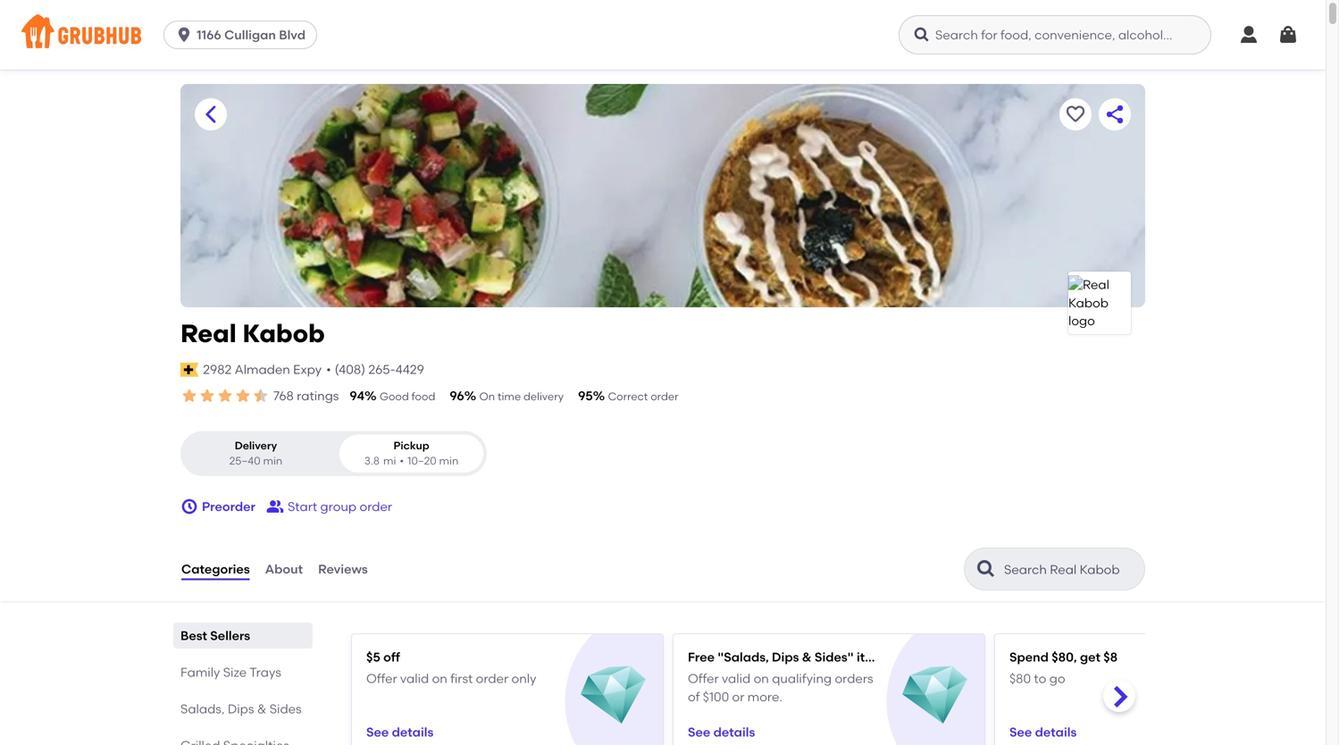 Task type: vqa. For each thing, say whether or not it's contained in the screenshot.
Save this restaurant image
yes



Task type: locate. For each thing, give the bounding box(es) containing it.
0 horizontal spatial &
[[257, 701, 267, 717]]

dips up qualifying
[[772, 650, 799, 665]]

3 see details button from the left
[[1010, 716, 1077, 745]]

star icon image
[[180, 387, 198, 405], [198, 387, 216, 405], [216, 387, 234, 405], [234, 387, 252, 405], [252, 387, 270, 405], [252, 387, 270, 405]]

delivery
[[235, 439, 277, 452]]

see details button for $80 to go
[[1010, 716, 1077, 745]]

start group order
[[288, 499, 392, 514]]

1 on from the left
[[432, 671, 447, 686]]

dips
[[772, 650, 799, 665], [228, 701, 254, 717]]

0 horizontal spatial promo image
[[581, 663, 646, 728]]

go
[[1050, 671, 1066, 686]]

see details for offer valid on qualifying orders of $100 or more.
[[688, 725, 755, 740]]

of
[[688, 689, 700, 705]]

see details button down to
[[1010, 716, 1077, 745]]

0 horizontal spatial valid
[[400, 671, 429, 686]]

2 horizontal spatial see details
[[1010, 725, 1077, 740]]

on up more.
[[754, 671, 769, 686]]

& left sides
[[257, 701, 267, 717]]

1 horizontal spatial &
[[802, 650, 812, 665]]

spend $80, get $8 $80 to go
[[1010, 650, 1118, 686]]

•
[[326, 362, 331, 377], [400, 455, 404, 467]]

about button
[[264, 537, 304, 601]]

details down or
[[714, 725, 755, 740]]

2 see from the left
[[688, 725, 711, 740]]

see details down off
[[366, 725, 434, 740]]

1 horizontal spatial see
[[688, 725, 711, 740]]

min right 10–20
[[439, 455, 459, 467]]

offer down $5
[[366, 671, 397, 686]]

0 horizontal spatial dips
[[228, 701, 254, 717]]

offer up of
[[688, 671, 719, 686]]

2 horizontal spatial see details button
[[1010, 716, 1077, 745]]

order right "first"
[[476, 671, 509, 686]]

caret left icon image
[[200, 104, 222, 125]]

save this restaurant button
[[1060, 98, 1092, 130]]

& up qualifying
[[802, 650, 812, 665]]

1166 culligan blvd button
[[164, 21, 324, 49]]

0 horizontal spatial details
[[392, 725, 434, 740]]

svg image
[[1238, 24, 1260, 46], [913, 26, 931, 44]]

sides"
[[815, 650, 854, 665]]

see details button for offer valid on qualifying orders of $100 or more.
[[688, 716, 755, 745]]

&
[[802, 650, 812, 665], [257, 701, 267, 717]]

see details for $80 to go
[[1010, 725, 1077, 740]]

promo image right item
[[903, 663, 968, 728]]

0 horizontal spatial see details
[[366, 725, 434, 740]]

dips down size on the left bottom
[[228, 701, 254, 717]]

sides
[[270, 701, 302, 717]]

0 horizontal spatial on
[[432, 671, 447, 686]]

off
[[383, 650, 400, 665]]

1 see details button from the left
[[366, 716, 434, 745]]

$5 off offer valid on first order only
[[366, 650, 537, 686]]

offer inside '$5 off offer valid on first order only'
[[366, 671, 397, 686]]

svg image for 1166 culligan blvd
[[175, 26, 193, 44]]

1 horizontal spatial promo image
[[903, 663, 968, 728]]

2 details from the left
[[714, 725, 755, 740]]

svg image inside preorder button
[[180, 498, 198, 516]]

orders
[[835, 671, 873, 686]]

see details button
[[366, 716, 434, 745], [688, 716, 755, 745], [1010, 716, 1077, 745]]

sellers
[[210, 628, 250, 643]]

1 horizontal spatial min
[[439, 455, 459, 467]]

1 details from the left
[[392, 725, 434, 740]]

0 vertical spatial &
[[802, 650, 812, 665]]

1 valid from the left
[[400, 671, 429, 686]]

best sellers
[[180, 628, 250, 643]]

see down $5
[[366, 725, 389, 740]]

details down '$5 off offer valid on first order only'
[[392, 725, 434, 740]]

95
[[578, 388, 593, 403]]

start group order button
[[266, 491, 392, 523]]

0 horizontal spatial min
[[263, 455, 283, 467]]

1166 culligan blvd
[[197, 27, 306, 42]]

1 horizontal spatial on
[[754, 671, 769, 686]]

0 horizontal spatial svg image
[[913, 26, 931, 44]]

1 vertical spatial &
[[257, 701, 267, 717]]

1 horizontal spatial order
[[476, 671, 509, 686]]

3 details from the left
[[1035, 725, 1077, 740]]

1 horizontal spatial see details button
[[688, 716, 755, 745]]

on left "first"
[[432, 671, 447, 686]]

valid up or
[[722, 671, 751, 686]]

1 see from the left
[[366, 725, 389, 740]]

• right expy on the left of page
[[326, 362, 331, 377]]

option group
[[180, 431, 487, 476]]

offer inside free "salads, dips & sides" item offer valid on qualifying orders of $100 or more.
[[688, 671, 719, 686]]

0 vertical spatial order
[[651, 390, 679, 403]]

good
[[380, 390, 409, 403]]

2 see details from the left
[[688, 725, 755, 740]]

see details down to
[[1010, 725, 1077, 740]]

see details down $100
[[688, 725, 755, 740]]

details down go
[[1035, 725, 1077, 740]]

2 horizontal spatial details
[[1035, 725, 1077, 740]]

delivery
[[524, 390, 564, 403]]

people icon image
[[266, 498, 284, 516]]

on
[[432, 671, 447, 686], [754, 671, 769, 686]]

ratings
[[297, 388, 339, 403]]

promo image left of
[[581, 663, 646, 728]]

save this restaurant image
[[1065, 104, 1086, 125]]

see down $80 at the bottom
[[1010, 725, 1032, 740]]

blvd
[[279, 27, 306, 42]]

Search Real Kabob search field
[[1003, 561, 1139, 578]]

1 horizontal spatial offer
[[688, 671, 719, 686]]

1 vertical spatial dips
[[228, 701, 254, 717]]

search icon image
[[976, 559, 997, 580]]

0 horizontal spatial offer
[[366, 671, 397, 686]]

promo image
[[581, 663, 646, 728], [903, 663, 968, 728]]

0 vertical spatial dips
[[772, 650, 799, 665]]

svg image inside 1166 culligan blvd button
[[175, 26, 193, 44]]

min down the delivery
[[263, 455, 283, 467]]

svg image for preorder
[[180, 498, 198, 516]]

order right group
[[360, 499, 392, 514]]

(408)
[[335, 362, 365, 377]]

1 vertical spatial •
[[400, 455, 404, 467]]

real kabob logo image
[[1069, 276, 1131, 330]]

expy
[[293, 362, 322, 377]]

1 horizontal spatial details
[[714, 725, 755, 740]]

1 promo image from the left
[[581, 663, 646, 728]]

offer
[[366, 671, 397, 686], [688, 671, 719, 686]]

preorder button
[[180, 491, 255, 523]]

1 horizontal spatial •
[[400, 455, 404, 467]]

free
[[688, 650, 715, 665]]

see details button down $100
[[688, 716, 755, 745]]

2 valid from the left
[[722, 671, 751, 686]]

order
[[651, 390, 679, 403], [360, 499, 392, 514], [476, 671, 509, 686]]

0 horizontal spatial see details button
[[366, 716, 434, 745]]

1 horizontal spatial dips
[[772, 650, 799, 665]]

2 min from the left
[[439, 455, 459, 467]]

min
[[263, 455, 283, 467], [439, 455, 459, 467]]

2 on from the left
[[754, 671, 769, 686]]

2 see details button from the left
[[688, 716, 755, 745]]

salads, dips & sides
[[180, 701, 302, 717]]

• right mi
[[400, 455, 404, 467]]

dips inside free "salads, dips & sides" item offer valid on qualifying orders of $100 or more.
[[772, 650, 799, 665]]

0 horizontal spatial see
[[366, 725, 389, 740]]

0 horizontal spatial order
[[360, 499, 392, 514]]

96
[[450, 388, 464, 403]]

0 vertical spatial •
[[326, 362, 331, 377]]

time
[[498, 390, 521, 403]]

see for offer valid on first order only
[[366, 725, 389, 740]]

1 offer from the left
[[366, 671, 397, 686]]

see
[[366, 725, 389, 740], [688, 725, 711, 740], [1010, 725, 1032, 740]]

spend
[[1010, 650, 1049, 665]]

see for $80 to go
[[1010, 725, 1032, 740]]

order right correct
[[651, 390, 679, 403]]

mi
[[383, 455, 396, 467]]

1 vertical spatial order
[[360, 499, 392, 514]]

good food
[[380, 390, 435, 403]]

2 offer from the left
[[688, 671, 719, 686]]

1 horizontal spatial see details
[[688, 725, 755, 740]]

2 promo image from the left
[[903, 663, 968, 728]]

see details for offer valid on first order only
[[366, 725, 434, 740]]

2 vertical spatial order
[[476, 671, 509, 686]]

valid
[[400, 671, 429, 686], [722, 671, 751, 686]]

details
[[392, 725, 434, 740], [714, 725, 755, 740], [1035, 725, 1077, 740]]

$8
[[1104, 650, 1118, 665]]

Search for food, convenience, alcohol... search field
[[899, 15, 1212, 55]]

1 see details from the left
[[366, 725, 434, 740]]

see details button for offer valid on first order only
[[366, 716, 434, 745]]

first
[[450, 671, 473, 686]]

2 horizontal spatial see
[[1010, 725, 1032, 740]]

4429
[[395, 362, 424, 377]]

family
[[180, 665, 220, 680]]

2982 almaden expy
[[203, 362, 322, 377]]

768 ratings
[[273, 388, 339, 403]]

3 see from the left
[[1010, 725, 1032, 740]]

delivery 25–40 min
[[229, 439, 283, 467]]

see details
[[366, 725, 434, 740], [688, 725, 755, 740], [1010, 725, 1077, 740]]

1 horizontal spatial valid
[[722, 671, 751, 686]]

$80,
[[1052, 650, 1077, 665]]

1 min from the left
[[263, 455, 283, 467]]

about
[[265, 562, 303, 577]]

see down of
[[688, 725, 711, 740]]

see details button down off
[[366, 716, 434, 745]]

valid left "first"
[[400, 671, 429, 686]]

svg image
[[1278, 24, 1299, 46], [175, 26, 193, 44], [180, 498, 198, 516]]

3.8
[[364, 455, 380, 467]]

3 see details from the left
[[1010, 725, 1077, 740]]

trays
[[250, 665, 281, 680]]



Task type: describe. For each thing, give the bounding box(es) containing it.
option group containing delivery 25–40 min
[[180, 431, 487, 476]]

subscription pass image
[[180, 363, 199, 377]]

& inside free "salads, dips & sides" item offer valid on qualifying orders of $100 or more.
[[802, 650, 812, 665]]

group
[[320, 499, 357, 514]]

valid inside free "salads, dips & sides" item offer valid on qualifying orders of $100 or more.
[[722, 671, 751, 686]]

25–40
[[229, 455, 261, 467]]

2982 almaden expy button
[[202, 360, 323, 380]]

reviews
[[318, 562, 368, 577]]

main navigation navigation
[[0, 0, 1326, 70]]

food
[[412, 390, 435, 403]]

pickup
[[394, 439, 430, 452]]

qualifying
[[772, 671, 832, 686]]

categories
[[181, 562, 250, 577]]

reviews button
[[317, 537, 369, 601]]

family size trays
[[180, 665, 281, 680]]

$100
[[703, 689, 729, 705]]

• (408) 265-4429
[[326, 362, 424, 377]]

(408) 265-4429 button
[[335, 361, 424, 379]]

or
[[732, 689, 745, 705]]

size
[[223, 665, 247, 680]]

real kabob
[[180, 319, 325, 348]]

265-
[[368, 362, 395, 377]]

categories button
[[180, 537, 251, 601]]

0 horizontal spatial •
[[326, 362, 331, 377]]

get
[[1080, 650, 1101, 665]]

promo image for $5 off offer valid on first order only
[[581, 663, 646, 728]]

94
[[350, 388, 365, 403]]

item
[[857, 650, 884, 665]]

real
[[180, 319, 237, 348]]

best
[[180, 628, 207, 643]]

see for offer valid on qualifying orders of $100 or more.
[[688, 725, 711, 740]]

share icon image
[[1104, 104, 1126, 125]]

$5
[[366, 650, 380, 665]]

preorder
[[202, 499, 255, 514]]

correct order
[[608, 390, 679, 403]]

culligan
[[224, 27, 276, 42]]

salads,
[[180, 701, 225, 717]]

details for offer valid on qualifying orders of $100 or more.
[[714, 725, 755, 740]]

768
[[273, 388, 294, 403]]

details for offer valid on first order only
[[392, 725, 434, 740]]

more.
[[748, 689, 783, 705]]

correct
[[608, 390, 648, 403]]

to
[[1034, 671, 1047, 686]]

promo image for free "salads, dips & sides" item offer valid on qualifying orders of $100 or more.
[[903, 663, 968, 728]]

on inside free "salads, dips & sides" item offer valid on qualifying orders of $100 or more.
[[754, 671, 769, 686]]

kabob
[[243, 319, 325, 348]]

pickup 3.8 mi • 10–20 min
[[364, 439, 459, 467]]

1166
[[197, 27, 221, 42]]

details for $80 to go
[[1035, 725, 1077, 740]]

1 horizontal spatial svg image
[[1238, 24, 1260, 46]]

only
[[512, 671, 537, 686]]

min inside pickup 3.8 mi • 10–20 min
[[439, 455, 459, 467]]

order inside '$5 off offer valid on first order only'
[[476, 671, 509, 686]]

"salads,
[[718, 650, 769, 665]]

on
[[479, 390, 495, 403]]

valid inside '$5 off offer valid on first order only'
[[400, 671, 429, 686]]

$80
[[1010, 671, 1031, 686]]

10–20
[[408, 455, 437, 467]]

2982
[[203, 362, 232, 377]]

start
[[288, 499, 317, 514]]

min inside the delivery 25–40 min
[[263, 455, 283, 467]]

on time delivery
[[479, 390, 564, 403]]

2 horizontal spatial order
[[651, 390, 679, 403]]

• inside pickup 3.8 mi • 10–20 min
[[400, 455, 404, 467]]

order inside button
[[360, 499, 392, 514]]

on inside '$5 off offer valid on first order only'
[[432, 671, 447, 686]]

almaden
[[235, 362, 290, 377]]

free "salads, dips & sides" item offer valid on qualifying orders of $100 or more.
[[688, 650, 884, 705]]



